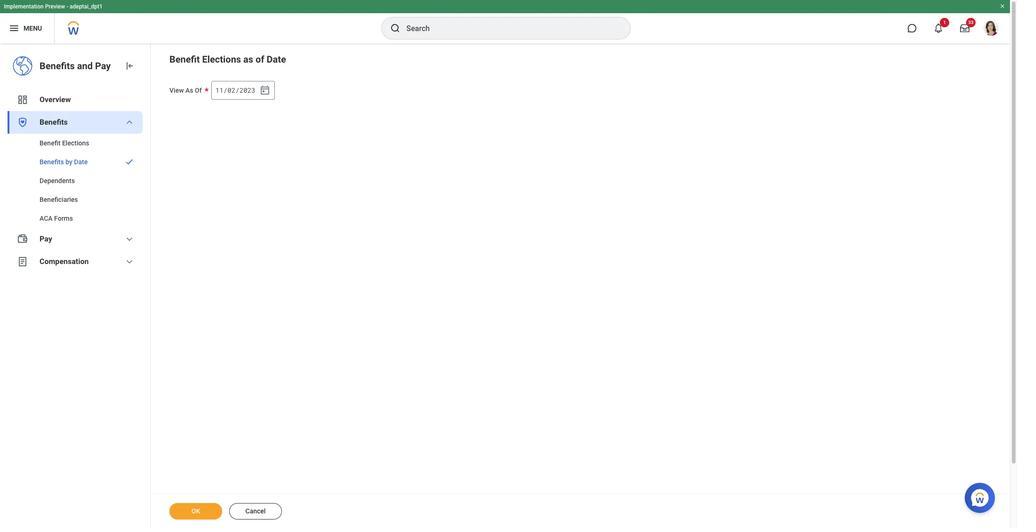 Task type: describe. For each thing, give the bounding box(es) containing it.
benefit elections link
[[8, 134, 143, 153]]

benefits and pay
[[40, 60, 111, 72]]

menu banner
[[0, 0, 1011, 43]]

aca forms
[[40, 215, 73, 222]]

implementation preview -   adeptai_dpt1
[[4, 3, 103, 10]]

implementation
[[4, 3, 44, 10]]

benefit for benefit elections
[[40, 139, 61, 147]]

as
[[244, 54, 253, 65]]

view as of group
[[211, 81, 275, 100]]

compensation
[[40, 257, 89, 266]]

forms
[[54, 215, 73, 222]]

date inside benefits element
[[74, 158, 88, 166]]

beneficiaries link
[[8, 190, 143, 209]]

calendar image
[[259, 85, 271, 96]]

notifications large image
[[935, 24, 944, 33]]

benefits and pay element
[[40, 59, 116, 73]]

navigation pane region
[[0, 43, 151, 529]]

pay inside dropdown button
[[40, 235, 52, 244]]

and
[[77, 60, 93, 72]]

elections for benefit elections
[[62, 139, 89, 147]]

cancel button
[[229, 504, 282, 520]]

profile logan mcneil image
[[984, 21, 1000, 38]]

overview
[[40, 95, 71, 104]]

chevron down small image
[[124, 117, 135, 128]]

11
[[216, 86, 224, 95]]

justify image
[[8, 23, 20, 34]]

view as of
[[170, 87, 202, 94]]

as
[[186, 87, 193, 94]]

benefits for benefits
[[40, 118, 68, 127]]

view
[[170, 87, 184, 94]]

benefit for benefit elections as of date
[[170, 54, 200, 65]]

2 / from the left
[[236, 86, 240, 95]]

02
[[228, 86, 236, 95]]

33 button
[[955, 18, 976, 39]]

ok button
[[170, 504, 222, 520]]

menu
[[24, 24, 42, 32]]

1 horizontal spatial date
[[267, 54, 286, 65]]

elections for benefit elections as of date
[[202, 54, 241, 65]]

1
[[944, 20, 947, 25]]

preview
[[45, 3, 65, 10]]

benefit elections
[[40, 139, 89, 147]]



Task type: locate. For each thing, give the bounding box(es) containing it.
close environment banner image
[[1000, 3, 1006, 9]]

benefits image
[[17, 117, 28, 128]]

1 benefits from the top
[[40, 60, 75, 72]]

benefit up benefits by date
[[40, 139, 61, 147]]

0 vertical spatial date
[[267, 54, 286, 65]]

date
[[267, 54, 286, 65], [74, 158, 88, 166]]

benefits down "overview"
[[40, 118, 68, 127]]

1 / from the left
[[224, 86, 228, 95]]

1 button
[[929, 18, 950, 39]]

search image
[[390, 23, 401, 34]]

2 chevron down small image from the top
[[124, 256, 135, 268]]

inbox large image
[[961, 24, 970, 33]]

benefits left by
[[40, 158, 64, 166]]

benefits button
[[8, 111, 143, 134]]

1 chevron down small image from the top
[[124, 234, 135, 245]]

menu button
[[0, 13, 54, 43]]

0 horizontal spatial date
[[74, 158, 88, 166]]

0 horizontal spatial /
[[224, 86, 228, 95]]

0 vertical spatial chevron down small image
[[124, 234, 135, 245]]

aca
[[40, 215, 53, 222]]

beneficiaries
[[40, 196, 78, 203]]

0 vertical spatial benefits
[[40, 60, 75, 72]]

elections inside benefit elections link
[[62, 139, 89, 147]]

11 / 02 / 2023
[[216, 86, 256, 95]]

0 horizontal spatial pay
[[40, 235, 52, 244]]

benefit inside navigation pane region
[[40, 139, 61, 147]]

chevron down small image
[[124, 234, 135, 245], [124, 256, 135, 268]]

0 vertical spatial elections
[[202, 54, 241, 65]]

benefits
[[40, 60, 75, 72], [40, 118, 68, 127], [40, 158, 64, 166]]

transformation import image
[[124, 60, 135, 72]]

date right of
[[267, 54, 286, 65]]

chevron down small image for compensation
[[124, 256, 135, 268]]

1 vertical spatial chevron down small image
[[124, 256, 135, 268]]

0 horizontal spatial elections
[[62, 139, 89, 147]]

of
[[256, 54, 265, 65]]

cancel
[[246, 508, 266, 515]]

1 horizontal spatial benefit
[[170, 54, 200, 65]]

elections left as
[[202, 54, 241, 65]]

benefits by date link
[[8, 153, 143, 171]]

/ right 02
[[236, 86, 240, 95]]

1 horizontal spatial pay
[[95, 60, 111, 72]]

compensation button
[[8, 251, 143, 273]]

adeptai_dpt1
[[70, 3, 103, 10]]

3 benefits from the top
[[40, 158, 64, 166]]

benefits for benefits by date
[[40, 158, 64, 166]]

/ right '11'
[[224, 86, 228, 95]]

benefit elections as of date
[[170, 54, 286, 65]]

task pay image
[[17, 234, 28, 245]]

1 horizontal spatial /
[[236, 86, 240, 95]]

of
[[195, 87, 202, 94]]

ok
[[192, 508, 200, 515]]

chevron down small image inside compensation dropdown button
[[124, 256, 135, 268]]

0 vertical spatial pay
[[95, 60, 111, 72]]

benefits for benefits and pay
[[40, 60, 75, 72]]

1 vertical spatial elections
[[62, 139, 89, 147]]

dependents
[[40, 177, 75, 185]]

-
[[66, 3, 68, 10]]

overview link
[[8, 89, 143, 111]]

pay button
[[8, 228, 143, 251]]

benefit
[[170, 54, 200, 65], [40, 139, 61, 147]]

pay down "aca"
[[40, 235, 52, 244]]

/
[[224, 86, 228, 95], [236, 86, 240, 95]]

1 horizontal spatial elections
[[202, 54, 241, 65]]

pay right and
[[95, 60, 111, 72]]

benefits by date
[[40, 158, 88, 166]]

benefits element
[[8, 134, 143, 228]]

1 vertical spatial benefits
[[40, 118, 68, 127]]

pay
[[95, 60, 111, 72], [40, 235, 52, 244]]

chevron down small image inside pay dropdown button
[[124, 234, 135, 245]]

by
[[66, 158, 72, 166]]

Search Workday  search field
[[407, 18, 611, 39]]

chevron down small image for pay
[[124, 234, 135, 245]]

0 vertical spatial benefit
[[170, 54, 200, 65]]

dependents link
[[8, 171, 143, 190]]

33
[[969, 20, 974, 25]]

0 horizontal spatial benefit
[[40, 139, 61, 147]]

document alt image
[[17, 256, 28, 268]]

benefit up view as of
[[170, 54, 200, 65]]

2 benefits from the top
[[40, 118, 68, 127]]

dashboard image
[[17, 94, 28, 106]]

check image
[[124, 157, 135, 167]]

1 vertical spatial benefit
[[40, 139, 61, 147]]

elections
[[202, 54, 241, 65], [62, 139, 89, 147]]

1 vertical spatial date
[[74, 158, 88, 166]]

benefits left and
[[40, 60, 75, 72]]

1 vertical spatial pay
[[40, 235, 52, 244]]

2 vertical spatial benefits
[[40, 158, 64, 166]]

aca forms link
[[8, 209, 143, 228]]

2023
[[240, 86, 256, 95]]

benefits inside dropdown button
[[40, 118, 68, 127]]

date right by
[[74, 158, 88, 166]]

elections up benefits by date link
[[62, 139, 89, 147]]



Task type: vqa. For each thing, say whether or not it's contained in the screenshot.
the topmost regional sales manager
no



